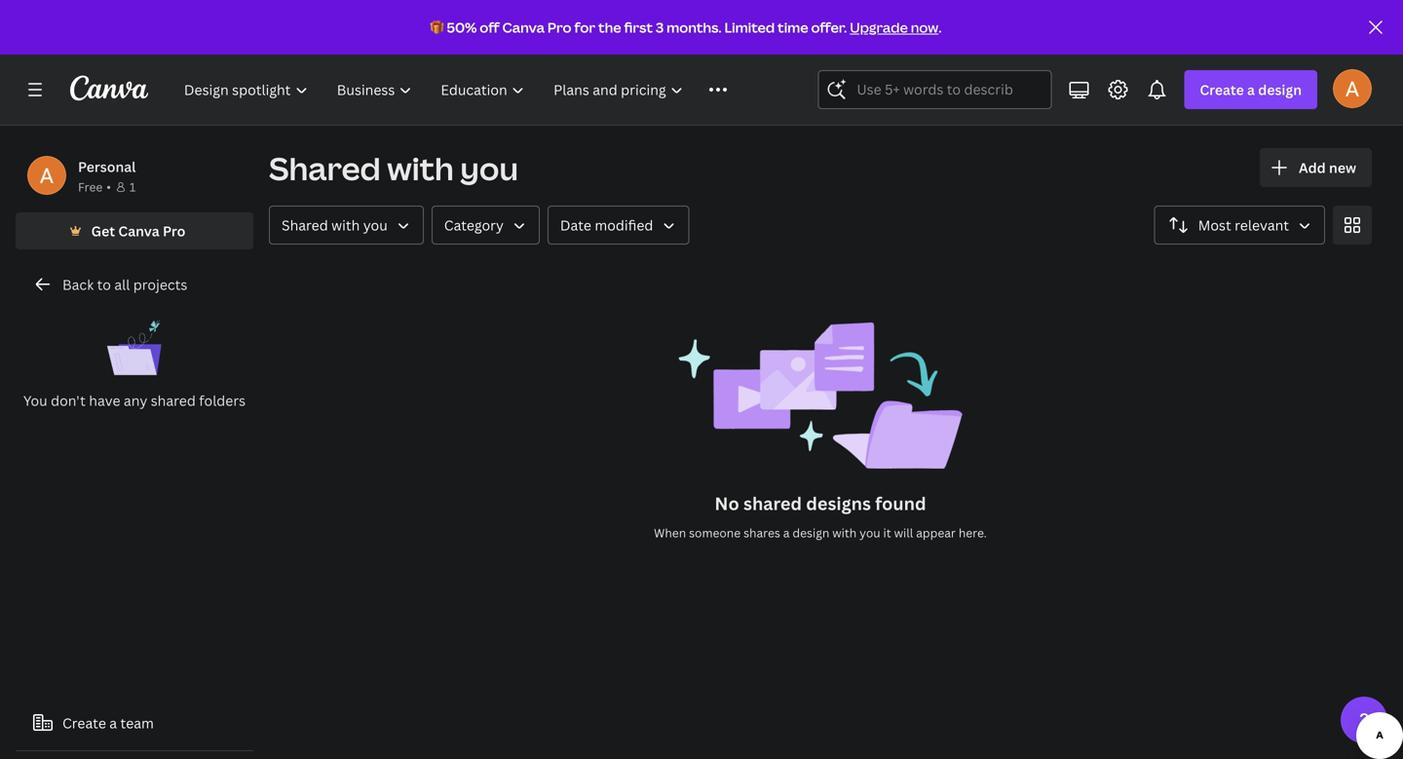 Task type: locate. For each thing, give the bounding box(es) containing it.
shared right any
[[151, 391, 196, 410]]

0 vertical spatial create
[[1200, 80, 1244, 99]]

0 vertical spatial with
[[387, 147, 454, 190]]

design left apple lee icon
[[1258, 80, 1302, 99]]

you inside "no shared designs found when someone shares a design with you it will appear here."
[[860, 525, 881, 541]]

design inside dropdown button
[[1258, 80, 1302, 99]]

back to all projects link
[[16, 265, 253, 304]]

1 horizontal spatial a
[[783, 525, 790, 541]]

2 vertical spatial a
[[109, 714, 117, 732]]

•
[[106, 179, 111, 195]]

create inside button
[[62, 714, 106, 732]]

design down designs
[[793, 525, 830, 541]]

0 horizontal spatial pro
[[163, 222, 185, 240]]

most relevant
[[1198, 216, 1289, 234]]

2 vertical spatial you
[[860, 525, 881, 541]]

0 vertical spatial design
[[1258, 80, 1302, 99]]

shared inside "no shared designs found when someone shares a design with you it will appear here."
[[744, 492, 802, 515]]

the
[[598, 18, 621, 37]]

2 horizontal spatial a
[[1247, 80, 1255, 99]]

design
[[1258, 80, 1302, 99], [793, 525, 830, 541]]

1 vertical spatial design
[[793, 525, 830, 541]]

shared up shares
[[744, 492, 802, 515]]

0 horizontal spatial a
[[109, 714, 117, 732]]

0 horizontal spatial with
[[331, 216, 360, 234]]

canva right off
[[502, 18, 545, 37]]

0 vertical spatial a
[[1247, 80, 1255, 99]]

upgrade now button
[[850, 18, 939, 37]]

pro up projects
[[163, 222, 185, 240]]

1 vertical spatial with
[[331, 216, 360, 234]]

create inside dropdown button
[[1200, 80, 1244, 99]]

personal
[[78, 157, 136, 176]]

a inside dropdown button
[[1247, 80, 1255, 99]]

0 vertical spatial shared
[[151, 391, 196, 410]]

will
[[894, 525, 913, 541]]

free •
[[78, 179, 111, 195]]

most
[[1198, 216, 1231, 234]]

0 vertical spatial you
[[460, 147, 518, 190]]

pro
[[548, 18, 572, 37], [163, 222, 185, 240]]

you inside button
[[363, 216, 388, 234]]

0 horizontal spatial design
[[793, 525, 830, 541]]

2 horizontal spatial with
[[832, 525, 857, 541]]

0 horizontal spatial you
[[363, 216, 388, 234]]

shared
[[151, 391, 196, 410], [744, 492, 802, 515]]

1 vertical spatial shared with you
[[282, 216, 388, 234]]

date
[[560, 216, 591, 234]]

any
[[124, 391, 147, 410]]

a for team
[[109, 714, 117, 732]]

1 vertical spatial a
[[783, 525, 790, 541]]

canva
[[502, 18, 545, 37], [118, 222, 159, 240]]

with inside the shared with you button
[[331, 216, 360, 234]]

0 horizontal spatial shared
[[151, 391, 196, 410]]

0 vertical spatial canva
[[502, 18, 545, 37]]

0 vertical spatial shared
[[269, 147, 381, 190]]

create a team
[[62, 714, 154, 732]]

1 vertical spatial shared
[[744, 492, 802, 515]]

a inside button
[[109, 714, 117, 732]]

Date modified button
[[548, 206, 689, 245]]

time
[[778, 18, 808, 37]]

.
[[939, 18, 942, 37]]

1 vertical spatial shared
[[282, 216, 328, 234]]

🎁
[[430, 18, 444, 37]]

found
[[875, 492, 926, 515]]

2 vertical spatial with
[[832, 525, 857, 541]]

0 vertical spatial shared with you
[[269, 147, 518, 190]]

with inside "no shared designs found when someone shares a design with you it will appear here."
[[832, 525, 857, 541]]

team
[[120, 714, 154, 732]]

1 horizontal spatial create
[[1200, 80, 1244, 99]]

shared with you inside button
[[282, 216, 388, 234]]

1 vertical spatial pro
[[163, 222, 185, 240]]

1 horizontal spatial you
[[460, 147, 518, 190]]

a for design
[[1247, 80, 1255, 99]]

canva right get
[[118, 222, 159, 240]]

shared
[[269, 147, 381, 190], [282, 216, 328, 234]]

Owner button
[[269, 206, 424, 245]]

you
[[460, 147, 518, 190], [363, 216, 388, 234], [860, 525, 881, 541]]

0 horizontal spatial canva
[[118, 222, 159, 240]]

1 vertical spatial canva
[[118, 222, 159, 240]]

here.
[[959, 525, 987, 541]]

shared inside button
[[282, 216, 328, 234]]

off
[[480, 18, 500, 37]]

with
[[387, 147, 454, 190], [331, 216, 360, 234], [832, 525, 857, 541]]

1 vertical spatial create
[[62, 714, 106, 732]]

no shared designs found when someone shares a design with you it will appear here.
[[654, 492, 987, 541]]

new
[[1329, 158, 1356, 177]]

shared with you
[[269, 147, 518, 190], [282, 216, 388, 234]]

🎁 50% off canva pro for the first 3 months. limited time offer. upgrade now .
[[430, 18, 942, 37]]

a
[[1247, 80, 1255, 99], [783, 525, 790, 541], [109, 714, 117, 732]]

1 vertical spatial you
[[363, 216, 388, 234]]

0 horizontal spatial create
[[62, 714, 106, 732]]

you don't have any shared folders
[[23, 391, 246, 410]]

1 horizontal spatial with
[[387, 147, 454, 190]]

2 horizontal spatial you
[[860, 525, 881, 541]]

date modified
[[560, 216, 653, 234]]

1 horizontal spatial design
[[1258, 80, 1302, 99]]

1 horizontal spatial pro
[[548, 18, 572, 37]]

appear
[[916, 525, 956, 541]]

create
[[1200, 80, 1244, 99], [62, 714, 106, 732]]

pro left for
[[548, 18, 572, 37]]

None search field
[[818, 70, 1052, 109]]

someone
[[689, 525, 741, 541]]

1 horizontal spatial shared
[[744, 492, 802, 515]]

0 vertical spatial pro
[[548, 18, 572, 37]]

get canva pro
[[91, 222, 185, 240]]

create a team button
[[16, 704, 253, 743]]

top level navigation element
[[171, 70, 771, 109], [171, 70, 771, 109]]



Task type: describe. For each thing, give the bounding box(es) containing it.
create a design
[[1200, 80, 1302, 99]]

projects
[[133, 275, 187, 294]]

create for create a team
[[62, 714, 106, 732]]

when
[[654, 525, 686, 541]]

have
[[89, 391, 120, 410]]

50%
[[447, 18, 477, 37]]

create a design button
[[1184, 70, 1317, 109]]

folders
[[199, 391, 246, 410]]

offer.
[[811, 18, 847, 37]]

pro inside button
[[163, 222, 185, 240]]

apple lee image
[[1333, 69, 1372, 108]]

1 horizontal spatial canva
[[502, 18, 545, 37]]

Search search field
[[857, 71, 1013, 108]]

3
[[656, 18, 664, 37]]

limited
[[724, 18, 775, 37]]

get canva pro button
[[16, 212, 253, 249]]

a inside "no shared designs found when someone shares a design with you it will appear here."
[[783, 525, 790, 541]]

to
[[97, 275, 111, 294]]

you
[[23, 391, 47, 410]]

it
[[883, 525, 891, 541]]

back to all projects
[[62, 275, 187, 294]]

add new
[[1299, 158, 1356, 177]]

add
[[1299, 158, 1326, 177]]

create for create a design
[[1200, 80, 1244, 99]]

don't
[[51, 391, 86, 410]]

get
[[91, 222, 115, 240]]

1
[[129, 179, 136, 195]]

relevant
[[1235, 216, 1289, 234]]

months.
[[667, 18, 722, 37]]

design inside "no shared designs found when someone shares a design with you it will appear here."
[[793, 525, 830, 541]]

shares
[[744, 525, 780, 541]]

back
[[62, 275, 94, 294]]

first
[[624, 18, 653, 37]]

add new button
[[1260, 148, 1372, 187]]

Category button
[[431, 206, 540, 245]]

for
[[574, 18, 596, 37]]

now
[[911, 18, 939, 37]]

Sort by button
[[1154, 206, 1325, 245]]

designs
[[806, 492, 871, 515]]

no
[[715, 492, 739, 515]]

free
[[78, 179, 103, 195]]

all
[[114, 275, 130, 294]]

upgrade
[[850, 18, 908, 37]]

category
[[444, 216, 504, 234]]

modified
[[595, 216, 653, 234]]

canva inside button
[[118, 222, 159, 240]]



Task type: vqa. For each thing, say whether or not it's contained in the screenshot.
What if I already have a Canva account? dropdown button
no



